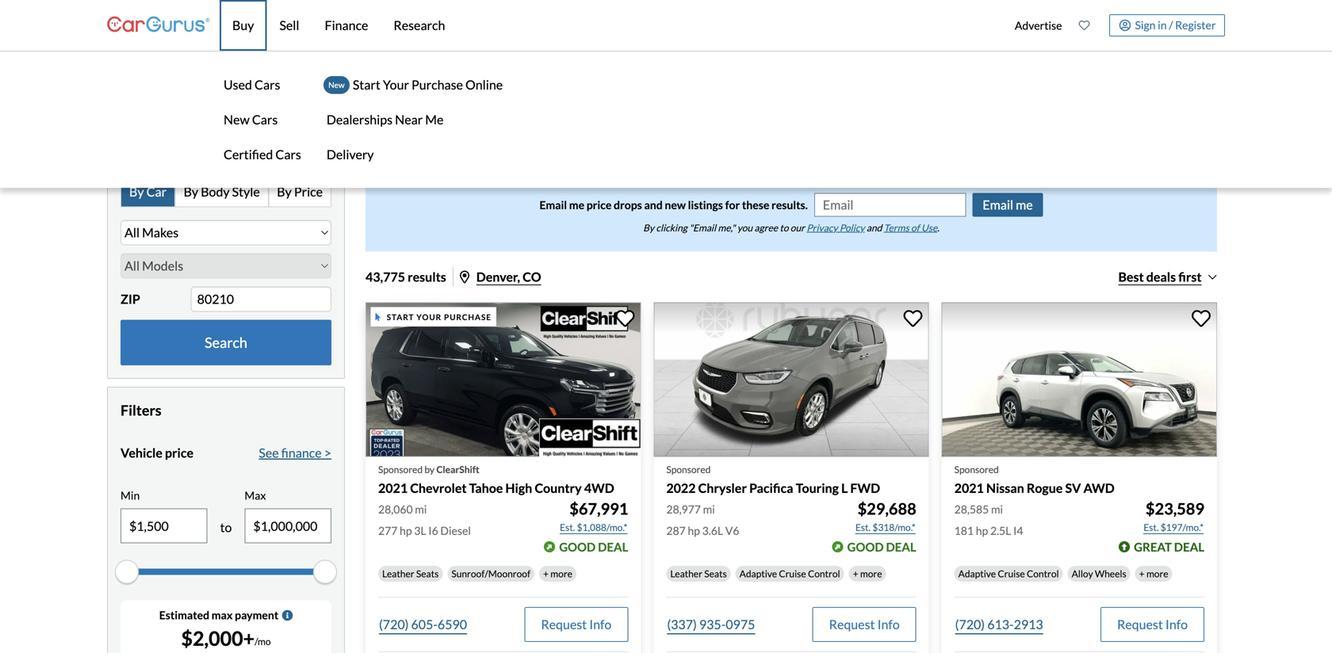 Task type: vqa. For each thing, say whether or not it's contained in the screenshot.
left New
yes



Task type: locate. For each thing, give the bounding box(es) containing it.
+ for $29,688
[[853, 568, 858, 579]]

hp inside 28,585 mi 181 hp 2.5l i4
[[976, 524, 988, 537]]

$2,000+
[[181, 627, 255, 651]]

+ more for $23,589
[[1139, 568, 1168, 579]]

3 info from the left
[[1165, 617, 1188, 632]]

1 horizontal spatial start
[[387, 312, 414, 322]]

$23,589
[[1146, 499, 1204, 518]]

of
[[911, 222, 920, 233]]

1 request from the left
[[541, 617, 587, 632]]

high
[[505, 481, 532, 496]]

good deal down est. $318/mo.* "button"
[[847, 540, 916, 554]]

these
[[742, 198, 769, 212]]

0 horizontal spatial +
[[543, 568, 549, 579]]

+ right sunroof/moonroof
[[543, 568, 549, 579]]

control
[[808, 568, 840, 579], [1027, 568, 1059, 579]]

0 horizontal spatial me
[[569, 198, 584, 212]]

1 horizontal spatial email
[[983, 197, 1013, 212]]

purchase
[[444, 312, 492, 322]]

tab
[[115, 129, 228, 163]]

$67,991
[[569, 499, 628, 518]]

mi up 3l
[[415, 503, 427, 516]]

2 horizontal spatial est.
[[1143, 522, 1159, 533]]

(720) left 613-
[[955, 617, 985, 632]]

menu
[[1006, 3, 1225, 48], [220, 67, 304, 172], [323, 67, 506, 172]]

2 horizontal spatial + more
[[1139, 568, 1168, 579]]

0 vertical spatial for
[[196, 88, 220, 111]]

2 seats from the left
[[704, 568, 727, 579]]

sponsored up the "nissan"
[[954, 464, 999, 475]]

leather seats for $29,688
[[670, 568, 727, 579]]

2 request from the left
[[829, 617, 875, 632]]

0 horizontal spatial 2021
[[378, 481, 408, 496]]

0 horizontal spatial adaptive
[[739, 568, 777, 579]]

mi up 2.5l
[[991, 503, 1003, 516]]

hp
[[400, 524, 412, 537], [688, 524, 700, 537], [976, 524, 988, 537]]

1 horizontal spatial seats
[[704, 568, 727, 579]]

0 vertical spatial price
[[587, 198, 612, 212]]

0 horizontal spatial start
[[353, 77, 380, 92]]

0 horizontal spatial control
[[808, 568, 840, 579]]

28,585 mi 181 hp 2.5l i4
[[954, 503, 1023, 537]]

fwd
[[850, 481, 880, 496]]

by inside by body style tab
[[184, 184, 198, 199]]

1 adaptive cruise control from the left
[[739, 568, 840, 579]]

deal down $318/mo.* on the bottom right of page
[[886, 540, 916, 554]]

(720)
[[379, 617, 409, 632], [955, 617, 985, 632]]

1 horizontal spatial leather
[[670, 568, 702, 579]]

0 horizontal spatial sponsored
[[378, 464, 423, 475]]

more for $29,688
[[860, 568, 882, 579]]

277
[[378, 524, 398, 537]]

2 horizontal spatial new
[[328, 80, 345, 90]]

28,585
[[954, 503, 989, 516]]

chevrolet
[[410, 481, 467, 496]]

by body style tab
[[176, 177, 269, 206]]

mi for $67,991
[[415, 503, 427, 516]]

black 2021 chevrolet tahoe high country 4wd suv / crossover four-wheel drive 10-speed automatic image
[[366, 302, 641, 457]]

2022
[[666, 481, 696, 496]]

+ more down est. $318/mo.* "button"
[[853, 568, 882, 579]]

deal down the $1,088/mo.* at the left
[[598, 540, 628, 554]]

+ for $23,589
[[1139, 568, 1145, 579]]

me
[[425, 112, 444, 127]]

est. for $29,688
[[855, 522, 871, 533]]

search for search new
[[249, 138, 287, 153]]

mi inside 28,585 mi 181 hp 2.5l i4
[[991, 503, 1003, 516]]

28,060
[[378, 503, 413, 516]]

3 + from the left
[[1139, 568, 1145, 579]]

1 horizontal spatial request
[[829, 617, 875, 632]]

0 horizontal spatial good
[[559, 540, 596, 554]]

est. inside $23,589 est. $197/mo.*
[[1143, 522, 1159, 533]]

2021 up '28,585'
[[954, 481, 984, 496]]

cruise
[[779, 568, 806, 579], [998, 568, 1025, 579]]

good deal for $67,991
[[559, 540, 628, 554]]

1 vertical spatial price
[[165, 445, 194, 461]]

alloy wheels
[[1072, 568, 1126, 579]]

2 info from the left
[[877, 617, 900, 632]]

price
[[294, 184, 323, 199]]

2 est. from the left
[[855, 522, 871, 533]]

1 est. from the left
[[560, 522, 575, 533]]

1 horizontal spatial mi
[[703, 503, 715, 516]]

2 request info button from the left
[[812, 607, 916, 642]]

email
[[983, 197, 1013, 212], [539, 198, 567, 212]]

+
[[543, 568, 549, 579], [853, 568, 858, 579], [1139, 568, 1145, 579]]

1 leather seats from the left
[[382, 568, 439, 579]]

0 horizontal spatial for
[[196, 88, 220, 111]]

tab list
[[121, 176, 331, 207]]

more down est. $318/mo.* "button"
[[860, 568, 882, 579]]

request info button for $67,991
[[524, 607, 628, 642]]

hp left 3l
[[400, 524, 412, 537]]

start inside menu
[[353, 77, 380, 92]]

used for used cars
[[224, 77, 252, 92]]

cars left sale
[[153, 88, 192, 111]]

leather seats down 3.6l
[[670, 568, 727, 579]]

1 horizontal spatial + more
[[853, 568, 882, 579]]

hp inside 28,060 mi 277 hp 3l i6 diesel
[[400, 524, 412, 537]]

adaptive up 0975
[[739, 568, 777, 579]]

tahoe
[[469, 481, 503, 496]]

613-
[[987, 617, 1014, 632]]

3.6l
[[702, 524, 723, 537]]

(720) 605-6590
[[379, 617, 467, 632]]

new down sale
[[224, 112, 250, 127]]

1 horizontal spatial hp
[[688, 524, 700, 537]]

2 more from the left
[[860, 568, 882, 579]]

request info button for $29,688
[[812, 607, 916, 642]]

seats for $67,991
[[416, 568, 439, 579]]

co up dealerships
[[350, 88, 378, 111]]

0 horizontal spatial good deal
[[559, 540, 628, 554]]

used cars
[[224, 77, 280, 92]]

search new tab
[[228, 129, 337, 163]]

in
[[1158, 18, 1167, 32], [262, 88, 278, 111]]

2 horizontal spatial mi
[[991, 503, 1003, 516]]

2 horizontal spatial info
[[1165, 617, 1188, 632]]

1 request info button from the left
[[524, 607, 628, 642]]

1 vertical spatial search
[[205, 334, 247, 351]]

request info for $23,589
[[1117, 617, 1188, 632]]

hp right "287"
[[688, 524, 700, 537]]

1 horizontal spatial leather seats
[[670, 568, 727, 579]]

hp for $29,688
[[688, 524, 700, 537]]

1 horizontal spatial control
[[1027, 568, 1059, 579]]

menu containing sign in / register
[[1006, 3, 1225, 48]]

3 more from the left
[[1146, 568, 1168, 579]]

map marker alt image
[[460, 271, 469, 283]]

2 horizontal spatial menu
[[1006, 3, 1225, 48]]

more down est. $1,088/mo.* button
[[550, 568, 572, 579]]

for left these
[[725, 198, 740, 212]]

sponsored left by
[[378, 464, 423, 475]]

3 request info button from the left
[[1101, 607, 1204, 642]]

sponsored 2022 chrysler pacifica touring l fwd
[[666, 464, 880, 496]]

sponsored inside sponsored 2021 nissan rogue sv awd
[[954, 464, 999, 475]]

1 horizontal spatial info
[[877, 617, 900, 632]]

start left your
[[353, 77, 380, 92]]

Email email field
[[815, 194, 965, 216]]

0 horizontal spatial est.
[[560, 522, 575, 533]]

0 horizontal spatial deal
[[598, 540, 628, 554]]

1 horizontal spatial co
[[523, 269, 541, 284]]

0 horizontal spatial adaptive cruise control
[[739, 568, 840, 579]]

more for $23,589
[[1146, 568, 1168, 579]]

3 + more from the left
[[1139, 568, 1168, 579]]

Max text field
[[245, 510, 331, 543]]

1 vertical spatial start
[[387, 312, 414, 322]]

"email
[[689, 222, 716, 233]]

sponsored inside the sponsored 2022 chrysler pacifica touring l fwd
[[666, 464, 711, 475]]

by for by body style
[[184, 184, 198, 199]]

request for $67,991
[[541, 617, 587, 632]]

1 horizontal spatial me
[[1016, 197, 1033, 212]]

search new tab list
[[114, 128, 338, 164]]

1 adaptive from the left
[[739, 568, 777, 579]]

0 horizontal spatial and
[[644, 198, 663, 212]]

1 sponsored from the left
[[378, 464, 423, 475]]

deal down $197/mo.* on the bottom right of page
[[1174, 540, 1204, 554]]

0 vertical spatial new
[[328, 80, 345, 90]]

2 request info from the left
[[829, 617, 900, 632]]

used for used cars for sale in denver, co
[[107, 88, 150, 111]]

co right map marker alt icon
[[523, 269, 541, 284]]

2 hp from the left
[[688, 524, 700, 537]]

email for email me price drops and new listings for these results.
[[539, 198, 567, 212]]

request info button for $23,589
[[1101, 607, 1204, 642]]

3 hp from the left
[[976, 524, 988, 537]]

1 horizontal spatial good deal
[[847, 540, 916, 554]]

good down est. $318/mo.* "button"
[[847, 540, 884, 554]]

1 horizontal spatial used
[[224, 77, 252, 92]]

hp for $23,589
[[976, 524, 988, 537]]

2 good from the left
[[847, 540, 884, 554]]

1 request info from the left
[[541, 617, 612, 632]]

start right 'mouse pointer' icon on the top of page
[[387, 312, 414, 322]]

finance button
[[312, 0, 381, 51]]

2 horizontal spatial request info button
[[1101, 607, 1204, 642]]

2 horizontal spatial sponsored
[[954, 464, 999, 475]]

3 request info from the left
[[1117, 617, 1188, 632]]

2 + more from the left
[[853, 568, 882, 579]]

(337)
[[667, 617, 697, 632]]

hp inside 28,977 mi 287 hp 3.6l v6
[[688, 524, 700, 537]]

adaptive cruise control down 2.5l
[[958, 568, 1059, 579]]

seats
[[416, 568, 439, 579], [704, 568, 727, 579]]

to left our
[[780, 222, 789, 233]]

1 horizontal spatial adaptive cruise control
[[958, 568, 1059, 579]]

2 horizontal spatial hp
[[976, 524, 988, 537]]

0 horizontal spatial + more
[[543, 568, 572, 579]]

cars for new cars
[[252, 112, 278, 127]]

request info
[[541, 617, 612, 632], [829, 617, 900, 632], [1117, 617, 1188, 632]]

1 horizontal spatial est.
[[855, 522, 871, 533]]

email me price drops and new listings for these results.
[[539, 198, 808, 212]]

request for $29,688
[[829, 617, 875, 632]]

est. inside $29,688 est. $318/mo.*
[[855, 522, 871, 533]]

1 horizontal spatial price
[[587, 198, 612, 212]]

0 horizontal spatial search
[[205, 334, 247, 351]]

price
[[587, 198, 612, 212], [165, 445, 194, 461]]

est. up the great
[[1143, 522, 1159, 533]]

start
[[353, 77, 380, 92], [387, 312, 414, 322]]

2021 up 28,060 on the left
[[378, 481, 408, 496]]

sponsored for $67,991
[[378, 464, 423, 475]]

seats down i6
[[416, 568, 439, 579]]

0 horizontal spatial request info button
[[524, 607, 628, 642]]

buy
[[232, 17, 254, 33]]

me inside button
[[1016, 197, 1033, 212]]

our
[[790, 222, 805, 233]]

delivery link
[[323, 137, 506, 172]]

0 horizontal spatial price
[[165, 445, 194, 461]]

1 horizontal spatial cruise
[[998, 568, 1025, 579]]

0 horizontal spatial co
[[350, 88, 378, 111]]

1 horizontal spatial sponsored
[[666, 464, 711, 475]]

1 horizontal spatial in
[[1158, 18, 1167, 32]]

email me
[[983, 197, 1033, 212]]

+ more
[[543, 568, 572, 579], [853, 568, 882, 579], [1139, 568, 1168, 579]]

Min text field
[[121, 510, 207, 543]]

2 horizontal spatial request
[[1117, 617, 1163, 632]]

saved cars image
[[1079, 20, 1090, 31]]

certified cars
[[224, 147, 301, 162]]

1 + from the left
[[543, 568, 549, 579]]

0 vertical spatial start
[[353, 77, 380, 92]]

by left price
[[277, 184, 292, 199]]

by left body
[[184, 184, 198, 199]]

0 horizontal spatial used
[[107, 88, 150, 111]]

in left /
[[1158, 18, 1167, 32]]

0 horizontal spatial cruise
[[779, 568, 806, 579]]

est. left the $1,088/mo.* at the left
[[560, 522, 575, 533]]

by inside "by car" 'tab'
[[129, 184, 144, 199]]

certified
[[224, 147, 273, 162]]

clearshift
[[436, 464, 479, 475]]

(720) left 605-
[[379, 617, 409, 632]]

0 horizontal spatial info
[[589, 617, 612, 632]]

0 horizontal spatial leather
[[382, 568, 414, 579]]

2 (720) from the left
[[955, 617, 985, 632]]

info for $29,688
[[877, 617, 900, 632]]

(720) 605-6590 button
[[378, 607, 468, 642]]

0 horizontal spatial leather seats
[[382, 568, 439, 579]]

adaptive down "181"
[[958, 568, 996, 579]]

0 horizontal spatial in
[[262, 88, 278, 111]]

+ more for $29,688
[[853, 568, 882, 579]]

search inside button
[[205, 334, 247, 351]]

2 horizontal spatial request info
[[1117, 617, 1188, 632]]

1 good from the left
[[559, 540, 596, 554]]

adaptive cruise control up 0975
[[739, 568, 840, 579]]

policy
[[840, 222, 865, 233]]

price right vehicle
[[165, 445, 194, 461]]

1 horizontal spatial to
[[780, 222, 789, 233]]

new up dealerships
[[328, 80, 345, 90]]

mi
[[415, 503, 427, 516], [703, 503, 715, 516], [991, 503, 1003, 516]]

(720) for $23,589
[[955, 617, 985, 632]]

denver, up dealerships
[[281, 88, 346, 111]]

0 horizontal spatial mi
[[415, 503, 427, 516]]

1 horizontal spatial good
[[847, 540, 884, 554]]

1 cruise from the left
[[779, 568, 806, 579]]

start your purchase online
[[353, 77, 503, 92]]

new up by price
[[289, 138, 315, 153]]

$318/mo.*
[[872, 522, 916, 533]]

1 2021 from the left
[[378, 481, 408, 496]]

2 control from the left
[[1027, 568, 1059, 579]]

1 vertical spatial new
[[224, 112, 250, 127]]

email for email me
[[983, 197, 1013, 212]]

mi for $29,688
[[703, 503, 715, 516]]

sign in / register
[[1135, 18, 1216, 32]]

good deal down est. $1,088/mo.* button
[[559, 540, 628, 554]]

2 deal from the left
[[886, 540, 916, 554]]

seats down 3.6l
[[704, 568, 727, 579]]

menu bar
[[0, 0, 1332, 188]]

(720) 613-2913 button
[[954, 607, 1044, 642]]

1 vertical spatial and
[[867, 222, 882, 233]]

2 leather from the left
[[670, 568, 702, 579]]

2 2021 from the left
[[954, 481, 984, 496]]

0 horizontal spatial seats
[[416, 568, 439, 579]]

used inside menu bar
[[224, 77, 252, 92]]

+ more down the great
[[1139, 568, 1168, 579]]

estimated max payment
[[159, 609, 279, 622]]

user icon image
[[1119, 19, 1131, 31]]

1 good deal from the left
[[559, 540, 628, 554]]

seats for $29,688
[[704, 568, 727, 579]]

1 + more from the left
[[543, 568, 572, 579]]

1 horizontal spatial adaptive
[[958, 568, 996, 579]]

in up new cars on the top left of page
[[262, 88, 278, 111]]

2021 inside sponsored 2021 nissan rogue sv awd
[[954, 481, 984, 496]]

info for $67,991
[[589, 617, 612, 632]]

purchase
[[411, 77, 463, 92]]

search inside tab
[[249, 138, 287, 153]]

and left new
[[644, 198, 663, 212]]

denver, right map marker alt icon
[[476, 269, 520, 284]]

0 vertical spatial in
[[1158, 18, 1167, 32]]

(337) 935-0975
[[667, 617, 755, 632]]

leather seats for $67,991
[[382, 568, 439, 579]]

2 leather seats from the left
[[670, 568, 727, 579]]

0 vertical spatial denver,
[[281, 88, 346, 111]]

results
[[408, 269, 446, 284]]

2 horizontal spatial +
[[1139, 568, 1145, 579]]

2 sponsored from the left
[[666, 464, 711, 475]]

cargurus logo homepage link image
[[107, 3, 210, 48]]

cars for used cars for sale in denver, co
[[153, 88, 192, 111]]

+ down the great
[[1139, 568, 1145, 579]]

3 mi from the left
[[991, 503, 1003, 516]]

terms
[[884, 222, 909, 233]]

1 horizontal spatial search
[[249, 138, 287, 153]]

deal for $29,688
[[886, 540, 916, 554]]

sponsored inside sponsored by clearshift 2021 chevrolet tahoe high country 4wd
[[378, 464, 423, 475]]

1 horizontal spatial request info button
[[812, 607, 916, 642]]

for left sale
[[196, 88, 220, 111]]

by
[[129, 184, 144, 199], [184, 184, 198, 199], [277, 184, 292, 199], [643, 222, 654, 233]]

leather seats down 3l
[[382, 568, 439, 579]]

good down est. $1,088/mo.* button
[[559, 540, 596, 554]]

2 good deal from the left
[[847, 540, 916, 554]]

near
[[395, 112, 423, 127]]

1 horizontal spatial denver,
[[476, 269, 520, 284]]

1 horizontal spatial 2021
[[954, 481, 984, 496]]

1 more from the left
[[550, 568, 572, 579]]

0 horizontal spatial request
[[541, 617, 587, 632]]

3 deal from the left
[[1174, 540, 1204, 554]]

l
[[841, 481, 848, 496]]

clicking
[[656, 222, 687, 233]]

leather
[[382, 568, 414, 579], [670, 568, 702, 579]]

diesel
[[440, 524, 471, 537]]

adaptive
[[739, 568, 777, 579], [958, 568, 996, 579]]

3 sponsored from the left
[[954, 464, 999, 475]]

1 leather from the left
[[382, 568, 414, 579]]

1 vertical spatial for
[[725, 198, 740, 212]]

email inside button
[[983, 197, 1013, 212]]

mi inside 28,060 mi 277 hp 3l i6 diesel
[[415, 503, 427, 516]]

to left max text field
[[220, 520, 232, 535]]

0 vertical spatial search
[[249, 138, 287, 153]]

2 cruise from the left
[[998, 568, 1025, 579]]

new inside new cars link
[[224, 112, 250, 127]]

0 horizontal spatial new
[[224, 112, 250, 127]]

1 horizontal spatial new
[[289, 138, 315, 153]]

1 horizontal spatial (720)
[[955, 617, 985, 632]]

info circle image
[[282, 610, 293, 621]]

mi up 3.6l
[[703, 503, 715, 516]]

by left car
[[129, 184, 144, 199]]

1 info from the left
[[589, 617, 612, 632]]

hp right "181"
[[976, 524, 988, 537]]

1 mi from the left
[[415, 503, 427, 516]]

1 seats from the left
[[416, 568, 439, 579]]

cars down used cars for sale in denver, co
[[252, 112, 278, 127]]

3 request from the left
[[1117, 617, 1163, 632]]

leather down "287"
[[670, 568, 702, 579]]

0 horizontal spatial more
[[550, 568, 572, 579]]

sign in / register menu item
[[1098, 14, 1225, 36]]

0 horizontal spatial request info
[[541, 617, 612, 632]]

sponsored
[[378, 464, 423, 475], [666, 464, 711, 475], [954, 464, 999, 475]]

1 vertical spatial to
[[220, 520, 232, 535]]

by price tab
[[269, 177, 331, 206]]

est. $318/mo.* button
[[855, 520, 916, 535]]

dealerships near me
[[327, 112, 444, 127]]

new for new cars
[[224, 112, 250, 127]]

sv
[[1065, 481, 1081, 496]]

1 horizontal spatial request info
[[829, 617, 900, 632]]

2 mi from the left
[[703, 503, 715, 516]]

43,775
[[366, 269, 405, 284]]

denver,
[[281, 88, 346, 111], [476, 269, 520, 284]]

est. inside $67,991 est. $1,088/mo.*
[[560, 522, 575, 533]]

cars up new cars link
[[255, 77, 280, 92]]

+ down est. $318/mo.* "button"
[[853, 568, 858, 579]]

see finance >
[[259, 445, 331, 461]]

2 + from the left
[[853, 568, 858, 579]]

1 horizontal spatial more
[[860, 568, 882, 579]]

search for search
[[205, 334, 247, 351]]

used
[[224, 77, 252, 92], [107, 88, 150, 111]]

price left drops
[[587, 198, 612, 212]]

1 horizontal spatial menu
[[323, 67, 506, 172]]

1 hp from the left
[[400, 524, 412, 537]]

1 (720) from the left
[[379, 617, 409, 632]]

2 vertical spatial new
[[289, 138, 315, 153]]

2 horizontal spatial more
[[1146, 568, 1168, 579]]

0 horizontal spatial hp
[[400, 524, 412, 537]]

mi inside 28,977 mi 287 hp 3.6l v6
[[703, 503, 715, 516]]

leather down 277 at the bottom of the page
[[382, 568, 414, 579]]

1 deal from the left
[[598, 540, 628, 554]]

start for start your purchase online
[[353, 77, 380, 92]]

more down the great
[[1146, 568, 1168, 579]]

1 vertical spatial denver,
[[476, 269, 520, 284]]

sponsored up 2022
[[666, 464, 711, 475]]

good
[[559, 540, 596, 554], [847, 540, 884, 554]]

mouse pointer image
[[375, 313, 380, 321]]

request info for $67,991
[[541, 617, 612, 632]]

by inside by price tab
[[277, 184, 292, 199]]

1 vertical spatial in
[[262, 88, 278, 111]]

request
[[541, 617, 587, 632], [829, 617, 875, 632], [1117, 617, 1163, 632]]

leather seats
[[382, 568, 439, 579], [670, 568, 727, 579]]

good for $67,991
[[559, 540, 596, 554]]

cars up by price
[[275, 147, 301, 162]]

and right policy
[[867, 222, 882, 233]]

2 horizontal spatial deal
[[1174, 540, 1204, 554]]

+ more down est. $1,088/mo.* button
[[543, 568, 572, 579]]

est. down $29,688
[[855, 522, 871, 533]]

denver, co button
[[460, 269, 541, 284]]

3 est. from the left
[[1143, 522, 1159, 533]]



Task type: describe. For each thing, give the bounding box(es) containing it.
2 adaptive from the left
[[958, 568, 996, 579]]

+ more for $67,991
[[543, 568, 572, 579]]

max
[[245, 489, 266, 502]]

chrysler
[[698, 481, 747, 496]]

1 horizontal spatial and
[[867, 222, 882, 233]]

privacy policy link
[[807, 222, 865, 233]]

style
[[232, 184, 260, 199]]

43,775 results
[[366, 269, 446, 284]]

0 vertical spatial to
[[780, 222, 789, 233]]

start your purchase
[[387, 312, 492, 322]]

sponsored 2021 nissan rogue sv awd
[[954, 464, 1115, 496]]

(720) for $67,991
[[379, 617, 409, 632]]

cars for certified cars
[[275, 147, 301, 162]]

menu containing start your purchase online
[[323, 67, 506, 172]]

+ for $67,991
[[543, 568, 549, 579]]

0 horizontal spatial to
[[220, 520, 232, 535]]

28,977 mi 287 hp 3.6l v6
[[666, 503, 739, 537]]

2021 inside sponsored by clearshift 2021 chevrolet tahoe high country 4wd
[[378, 481, 408, 496]]

6590
[[438, 617, 467, 632]]

v6
[[725, 524, 739, 537]]

leather for $29,688
[[670, 568, 702, 579]]

sponsored for $23,589
[[954, 464, 999, 475]]

est. $197/mo.* button
[[1143, 520, 1204, 535]]

$23,589 est. $197/mo.*
[[1143, 499, 1204, 533]]

2.5l
[[990, 524, 1011, 537]]

>
[[324, 445, 331, 461]]

finance
[[281, 445, 322, 461]]

(337) 935-0975 button
[[666, 607, 756, 642]]

leather for $67,991
[[382, 568, 414, 579]]

$1,088/mo.*
[[577, 522, 627, 533]]

hp for $67,991
[[400, 524, 412, 537]]

filters
[[121, 402, 161, 419]]

request for $23,589
[[1117, 617, 1163, 632]]

start for start your purchase
[[387, 312, 414, 322]]

sponsored by clearshift 2021 chevrolet tahoe high country 4wd
[[378, 464, 614, 496]]

see finance > link
[[259, 443, 331, 463]]

est. $1,088/mo.* button
[[559, 520, 628, 535]]

dealerships
[[327, 112, 393, 127]]

awd
[[1083, 481, 1115, 496]]

touring
[[796, 481, 839, 496]]

agree
[[754, 222, 778, 233]]

tab list containing by car
[[121, 176, 331, 207]]

vehicle price
[[121, 445, 194, 461]]

by price
[[277, 184, 323, 199]]

drops
[[614, 198, 642, 212]]

new
[[665, 198, 686, 212]]

sell
[[279, 17, 299, 33]]

used cars for sale in denver, co
[[107, 88, 378, 111]]

4wd
[[584, 481, 614, 496]]

min
[[121, 489, 140, 502]]

0 vertical spatial and
[[644, 198, 663, 212]]

research button
[[381, 0, 458, 51]]

sponsored for $29,688
[[666, 464, 711, 475]]

sign
[[1135, 18, 1156, 32]]

deal for $67,991
[[598, 540, 628, 554]]

new inside search new tab
[[289, 138, 315, 153]]

sell button
[[267, 0, 312, 51]]

advertise link
[[1006, 3, 1070, 48]]

alloy
[[1072, 568, 1093, 579]]

ceramic gray clearcoat 2022 chrysler pacifica touring l fwd minivan front-wheel drive 9-speed automatic image
[[654, 302, 929, 457]]

by
[[424, 464, 435, 475]]

pacifica
[[749, 481, 793, 496]]

results.
[[771, 198, 808, 212]]

by left clicking
[[643, 222, 654, 233]]

935-
[[699, 617, 726, 632]]

est. for $67,991
[[560, 522, 575, 533]]

/
[[1169, 18, 1173, 32]]

new cars
[[224, 112, 278, 127]]

register
[[1175, 18, 1216, 32]]

menu bar containing buy
[[0, 0, 1332, 188]]

by clicking "email me," you agree to our privacy policy and terms of use .
[[643, 222, 939, 233]]

in inside menu item
[[1158, 18, 1167, 32]]

new for new
[[328, 80, 345, 90]]

new cars link
[[220, 102, 304, 137]]

clearshift image
[[539, 419, 641, 457]]

estimated
[[159, 609, 209, 622]]

max
[[212, 609, 233, 622]]

by for by price
[[277, 184, 292, 199]]

$197/mo.*
[[1161, 522, 1204, 533]]

cars for used cars
[[255, 77, 280, 92]]

menu containing used cars
[[220, 67, 304, 172]]

your
[[416, 312, 442, 322]]

dealerships near me link
[[323, 102, 506, 137]]

$2,000+ /mo
[[181, 627, 271, 651]]

great deal
[[1134, 540, 1204, 554]]

/mo
[[255, 636, 271, 647]]

3l
[[414, 524, 426, 537]]

0 vertical spatial co
[[350, 88, 378, 111]]

28,060 mi 277 hp 3l i6 diesel
[[378, 503, 471, 537]]

2 adaptive cruise control from the left
[[958, 568, 1059, 579]]

me for email me price drops and new listings for these results.
[[569, 198, 584, 212]]

privacy
[[807, 222, 838, 233]]

by car tab
[[121, 177, 176, 206]]

i6
[[428, 524, 438, 537]]

wheels
[[1095, 568, 1126, 579]]

cargurus logo homepage link link
[[107, 3, 210, 48]]

great
[[1134, 540, 1172, 554]]

see
[[259, 445, 279, 461]]

1 horizontal spatial for
[[725, 198, 740, 212]]

good deal for $29,688
[[847, 540, 916, 554]]

ZIP telephone field
[[191, 286, 331, 312]]

search button
[[121, 320, 331, 366]]

i4
[[1013, 524, 1023, 537]]

deal for $23,589
[[1174, 540, 1204, 554]]

sale
[[224, 88, 259, 111]]

more for $67,991
[[550, 568, 572, 579]]

info for $23,589
[[1165, 617, 1188, 632]]

body
[[201, 184, 230, 199]]

sunroof/moonroof
[[451, 568, 530, 579]]

2913
[[1014, 617, 1043, 632]]

rogue
[[1027, 481, 1063, 496]]

good for $29,688
[[847, 540, 884, 554]]

by for by car
[[129, 184, 144, 199]]

$29,688 est. $318/mo.*
[[855, 499, 916, 533]]

request info for $29,688
[[829, 617, 900, 632]]

me for email me
[[1016, 197, 1033, 212]]

listings
[[688, 198, 723, 212]]

mi for $23,589
[[991, 503, 1003, 516]]

research
[[394, 17, 445, 33]]

28,977
[[666, 503, 701, 516]]

181
[[954, 524, 974, 537]]

605-
[[411, 617, 438, 632]]

est. for $23,589
[[1143, 522, 1159, 533]]

.
[[937, 222, 939, 233]]

silver 2021 nissan rogue sv awd suv / crossover all-wheel drive automatic image
[[942, 302, 1217, 457]]

used cars link
[[220, 67, 304, 102]]

1 control from the left
[[808, 568, 840, 579]]



